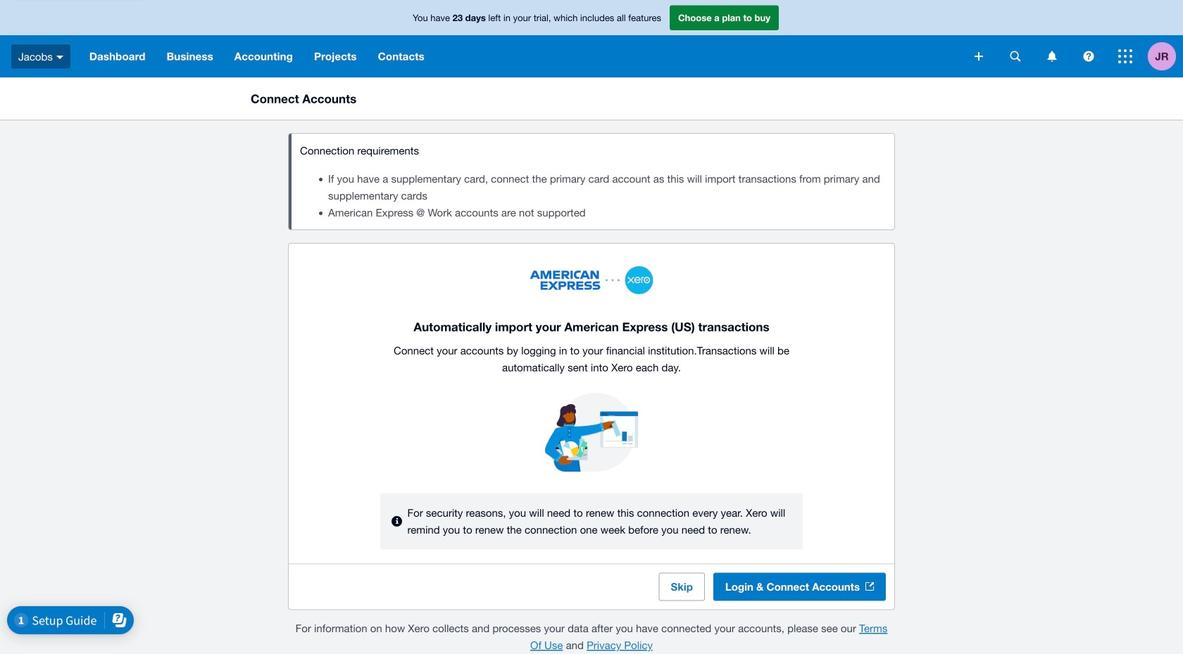 Task type: vqa. For each thing, say whether or not it's contained in the screenshot.
banner
yes



Task type: locate. For each thing, give the bounding box(es) containing it.
american express (us) image
[[530, 271, 601, 290]]

svg image
[[1048, 51, 1057, 62], [56, 55, 63, 59]]

banner
[[0, 0, 1184, 78]]

1 horizontal spatial svg image
[[1048, 51, 1057, 62]]

svg image
[[1119, 49, 1133, 63], [1011, 51, 1021, 62], [1084, 51, 1095, 62], [975, 52, 984, 61]]



Task type: describe. For each thing, give the bounding box(es) containing it.
connect between your bank and xero image
[[381, 266, 803, 317]]

0 horizontal spatial svg image
[[56, 55, 63, 59]]



